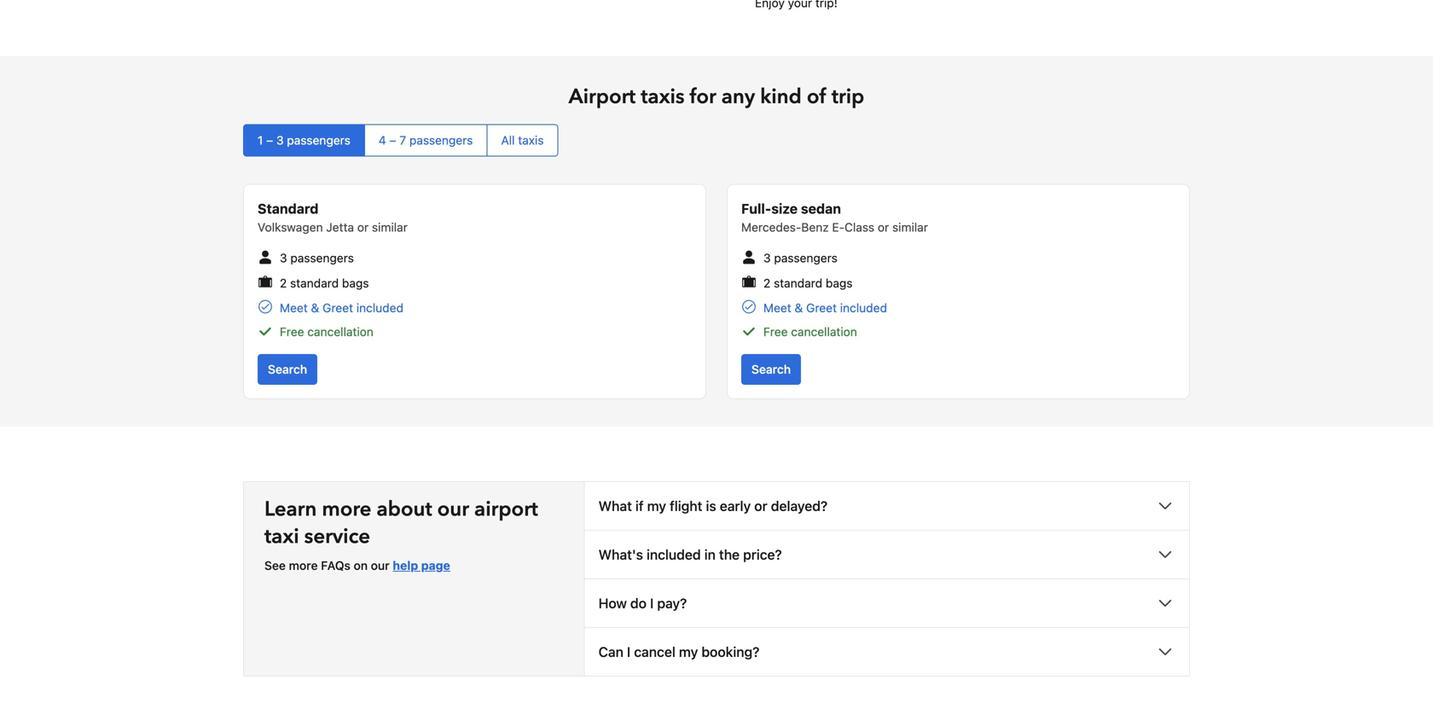 Task type: vqa. For each thing, say whether or not it's contained in the screenshot.
For on the top left
yes



Task type: locate. For each thing, give the bounding box(es) containing it.
2 meet & greet included from the left
[[764, 301, 887, 315]]

free cancellation
[[280, 325, 374, 339], [764, 325, 857, 339]]

1 horizontal spatial –
[[390, 133, 396, 147]]

bags
[[342, 276, 369, 290], [826, 276, 853, 290]]

more right see
[[289, 559, 318, 573]]

taxis
[[641, 83, 685, 111], [518, 133, 544, 147]]

faqs
[[321, 559, 351, 573]]

0 vertical spatial taxis
[[641, 83, 685, 111]]

0 horizontal spatial 3 passengers
[[280, 251, 354, 265]]

on
[[354, 559, 368, 573]]

1 meet & greet included from the left
[[280, 301, 404, 315]]

search button for size
[[742, 354, 801, 385]]

meet & greet included
[[280, 301, 404, 315], [764, 301, 887, 315]]

2 greet from the left
[[806, 301, 837, 315]]

– for 3
[[266, 133, 273, 147]]

0 horizontal spatial i
[[627, 644, 631, 660]]

meet down volkswagen
[[280, 301, 308, 315]]

2 2 from the left
[[764, 276, 771, 290]]

2 standard from the left
[[774, 276, 823, 290]]

i inside how do i pay? dropdown button
[[650, 595, 654, 611]]

1 horizontal spatial search button
[[742, 354, 801, 385]]

more right learn
[[322, 495, 372, 524]]

0 vertical spatial my
[[647, 498, 666, 514]]

airport
[[474, 495, 538, 524]]

0 vertical spatial our
[[437, 495, 469, 524]]

1 cancellation from the left
[[307, 325, 374, 339]]

meet & greet included down 'jetta' on the left of page
[[280, 301, 404, 315]]

2 horizontal spatial or
[[878, 220, 889, 234]]

2
[[280, 276, 287, 290], [764, 276, 771, 290]]

1 horizontal spatial i
[[650, 595, 654, 611]]

full-
[[742, 201, 772, 217]]

1 horizontal spatial search
[[752, 362, 791, 376]]

– right 1
[[266, 133, 273, 147]]

3 right 1
[[276, 133, 284, 147]]

standard
[[290, 276, 339, 290], [774, 276, 823, 290]]

for
[[690, 83, 717, 111]]

meet
[[280, 301, 308, 315], [764, 301, 792, 315]]

trip
[[832, 83, 865, 111]]

0 vertical spatial i
[[650, 595, 654, 611]]

2 bags from the left
[[826, 276, 853, 290]]

greet down 'jetta' on the left of page
[[323, 301, 353, 315]]

3
[[276, 133, 284, 147], [280, 251, 287, 265], [764, 251, 771, 265]]

0 horizontal spatial greet
[[323, 301, 353, 315]]

i right can
[[627, 644, 631, 660]]

2 cancellation from the left
[[791, 325, 857, 339]]

can
[[599, 644, 624, 660]]

1 horizontal spatial free
[[764, 325, 788, 339]]

4
[[379, 133, 386, 147]]

1 meet from the left
[[280, 301, 308, 315]]

0 horizontal spatial meet & greet included
[[280, 301, 404, 315]]

1 2 standard bags from the left
[[280, 276, 369, 290]]

1 horizontal spatial more
[[322, 495, 372, 524]]

2 free from the left
[[764, 325, 788, 339]]

1
[[258, 133, 263, 147]]

or right class
[[878, 220, 889, 234]]

1 greet from the left
[[323, 301, 353, 315]]

3 down mercedes-
[[764, 251, 771, 265]]

similar
[[372, 220, 408, 234], [893, 220, 928, 234]]

0 horizontal spatial 2 standard bags
[[280, 276, 369, 290]]

2 meet from the left
[[764, 301, 792, 315]]

1 search from the left
[[268, 362, 307, 376]]

4 – 7 passengers
[[379, 133, 473, 147]]

2 3 passengers from the left
[[764, 251, 838, 265]]

1 horizontal spatial cancellation
[[791, 325, 857, 339]]

1 vertical spatial i
[[627, 644, 631, 660]]

passengers
[[287, 133, 351, 147], [410, 133, 473, 147], [290, 251, 354, 265], [774, 251, 838, 265]]

cancellation
[[307, 325, 374, 339], [791, 325, 857, 339]]

1 horizontal spatial similar
[[893, 220, 928, 234]]

1 3 passengers from the left
[[280, 251, 354, 265]]

2 standard bags down the benz
[[764, 276, 853, 290]]

1 & from the left
[[311, 301, 319, 315]]

i right do
[[650, 595, 654, 611]]

my right if
[[647, 498, 666, 514]]

0 horizontal spatial 2
[[280, 276, 287, 290]]

sedan
[[801, 201, 841, 217]]

airport taxis for any kind of trip
[[569, 83, 865, 111]]

included inside dropdown button
[[647, 547, 701, 563]]

bags down e-
[[826, 276, 853, 290]]

similar right class
[[893, 220, 928, 234]]

2 horizontal spatial included
[[840, 301, 887, 315]]

or
[[357, 220, 369, 234], [878, 220, 889, 234], [755, 498, 768, 514]]

greet down the benz
[[806, 301, 837, 315]]

2 search button from the left
[[742, 354, 801, 385]]

1 horizontal spatial standard
[[774, 276, 823, 290]]

bags down 'jetta' on the left of page
[[342, 276, 369, 290]]

more
[[322, 495, 372, 524], [289, 559, 318, 573]]

meet for size
[[764, 301, 792, 315]]

2 & from the left
[[795, 301, 803, 315]]

1 horizontal spatial &
[[795, 301, 803, 315]]

1 free from the left
[[280, 325, 304, 339]]

1 2 from the left
[[280, 276, 287, 290]]

similar right 'jetta' on the left of page
[[372, 220, 408, 234]]

&
[[311, 301, 319, 315], [795, 301, 803, 315]]

passengers down the benz
[[774, 251, 838, 265]]

what's included in the price? button
[[585, 531, 1189, 579]]

in
[[705, 547, 716, 563]]

1 horizontal spatial bags
[[826, 276, 853, 290]]

benz
[[802, 220, 829, 234]]

1 horizontal spatial or
[[755, 498, 768, 514]]

1 – from the left
[[266, 133, 273, 147]]

greet for jetta
[[323, 301, 353, 315]]

cancellation for sedan
[[791, 325, 857, 339]]

service
[[304, 523, 370, 551]]

my
[[647, 498, 666, 514], [679, 644, 698, 660]]

1 horizontal spatial free cancellation
[[764, 325, 857, 339]]

1 free cancellation from the left
[[280, 325, 374, 339]]

the
[[719, 547, 740, 563]]

meet & greet included down the benz
[[764, 301, 887, 315]]

2 search from the left
[[752, 362, 791, 376]]

1 vertical spatial taxis
[[518, 133, 544, 147]]

3 down volkswagen
[[280, 251, 287, 265]]

3 passengers down 'jetta' on the left of page
[[280, 251, 354, 265]]

0 horizontal spatial search
[[268, 362, 307, 376]]

our right about
[[437, 495, 469, 524]]

sort results by element
[[243, 124, 1190, 157]]

2 standard bags
[[280, 276, 369, 290], [764, 276, 853, 290]]

standard down the benz
[[774, 276, 823, 290]]

passengers right 1
[[287, 133, 351, 147]]

0 vertical spatial more
[[322, 495, 372, 524]]

0 horizontal spatial search button
[[258, 354, 318, 385]]

0 horizontal spatial cancellation
[[307, 325, 374, 339]]

1 horizontal spatial included
[[647, 547, 701, 563]]

taxis inside "sort results by" element
[[518, 133, 544, 147]]

search button
[[258, 354, 318, 385], [742, 354, 801, 385]]

help
[[393, 559, 418, 573]]

0 horizontal spatial taxis
[[518, 133, 544, 147]]

included
[[356, 301, 404, 315], [840, 301, 887, 315], [647, 547, 701, 563]]

how do i pay?
[[599, 595, 687, 611]]

free cancellation for jetta
[[280, 325, 374, 339]]

–
[[266, 133, 273, 147], [390, 133, 396, 147]]

search
[[268, 362, 307, 376], [752, 362, 791, 376]]

1 bags from the left
[[342, 276, 369, 290]]

& for size
[[795, 301, 803, 315]]

1 similar from the left
[[372, 220, 408, 234]]

included for sedan
[[840, 301, 887, 315]]

standard down volkswagen
[[290, 276, 339, 290]]

2 down mercedes-
[[764, 276, 771, 290]]

or right early
[[755, 498, 768, 514]]

free
[[280, 325, 304, 339], [764, 325, 788, 339]]

0 horizontal spatial or
[[357, 220, 369, 234]]

2 2 standard bags from the left
[[764, 276, 853, 290]]

what's
[[599, 547, 643, 563]]

taxis left for
[[641, 83, 685, 111]]

7
[[400, 133, 406, 147]]

early
[[720, 498, 751, 514]]

learn
[[265, 495, 317, 524]]

1 vertical spatial more
[[289, 559, 318, 573]]

1 horizontal spatial 2 standard bags
[[764, 276, 853, 290]]

flight
[[670, 498, 703, 514]]

2 standard bags down 'jetta' on the left of page
[[280, 276, 369, 290]]

2 standard bags for sedan
[[764, 276, 853, 290]]

1 search button from the left
[[258, 354, 318, 385]]

0 horizontal spatial free
[[280, 325, 304, 339]]

3 passengers down the benz
[[764, 251, 838, 265]]

taxis right all on the top of page
[[518, 133, 544, 147]]

our right on
[[371, 559, 390, 573]]

1 horizontal spatial meet & greet included
[[764, 301, 887, 315]]

search for volkswagen
[[268, 362, 307, 376]]

bags for jetta
[[342, 276, 369, 290]]

0 horizontal spatial more
[[289, 559, 318, 573]]

help page link
[[393, 559, 450, 573]]

is
[[706, 498, 716, 514]]

1 horizontal spatial 3 passengers
[[764, 251, 838, 265]]

i
[[650, 595, 654, 611], [627, 644, 631, 660]]

& down the benz
[[795, 301, 803, 315]]

0 horizontal spatial our
[[371, 559, 390, 573]]

greet
[[323, 301, 353, 315], [806, 301, 837, 315]]

– left 7
[[390, 133, 396, 147]]

0 horizontal spatial standard
[[290, 276, 339, 290]]

0 horizontal spatial included
[[356, 301, 404, 315]]

3 inside "sort results by" element
[[276, 133, 284, 147]]

meet & greet included for jetta
[[280, 301, 404, 315]]

mercedes-
[[742, 220, 802, 234]]

2 free cancellation from the left
[[764, 325, 857, 339]]

page
[[421, 559, 450, 573]]

2 similar from the left
[[893, 220, 928, 234]]

2 down volkswagen
[[280, 276, 287, 290]]

taxi
[[265, 523, 299, 551]]

0 horizontal spatial meet
[[280, 301, 308, 315]]

standard
[[258, 201, 319, 217]]

search button for volkswagen
[[258, 354, 318, 385]]

& down volkswagen
[[311, 301, 319, 315]]

airport
[[569, 83, 636, 111]]

1 horizontal spatial meet
[[764, 301, 792, 315]]

0 horizontal spatial my
[[647, 498, 666, 514]]

1 horizontal spatial greet
[[806, 301, 837, 315]]

0 horizontal spatial free cancellation
[[280, 325, 374, 339]]

my right cancel
[[679, 644, 698, 660]]

or right 'jetta' on the left of page
[[357, 220, 369, 234]]

meet for volkswagen
[[280, 301, 308, 315]]

1 vertical spatial my
[[679, 644, 698, 660]]

1 vertical spatial our
[[371, 559, 390, 573]]

0 horizontal spatial similar
[[372, 220, 408, 234]]

meet down mercedes-
[[764, 301, 792, 315]]

our
[[437, 495, 469, 524], [371, 559, 390, 573]]

1 horizontal spatial 2
[[764, 276, 771, 290]]

standard volkswagen jetta or similar
[[258, 201, 408, 234]]

passengers down 'jetta' on the left of page
[[290, 251, 354, 265]]

2 – from the left
[[390, 133, 396, 147]]

1 horizontal spatial taxis
[[641, 83, 685, 111]]

1 standard from the left
[[290, 276, 339, 290]]

3 passengers
[[280, 251, 354, 265], [764, 251, 838, 265]]

taxis for all
[[518, 133, 544, 147]]

0 horizontal spatial bags
[[342, 276, 369, 290]]

0 horizontal spatial –
[[266, 133, 273, 147]]

0 horizontal spatial &
[[311, 301, 319, 315]]

how do i pay? button
[[585, 579, 1189, 627]]



Task type: describe. For each thing, give the bounding box(es) containing it.
3 passengers for volkswagen
[[280, 251, 354, 265]]

search for size
[[752, 362, 791, 376]]

any
[[722, 83, 755, 111]]

3 for full-
[[764, 251, 771, 265]]

1 horizontal spatial our
[[437, 495, 469, 524]]

free for volkswagen
[[280, 325, 304, 339]]

full-size sedan mercedes-benz e-class or similar
[[742, 201, 928, 234]]

do
[[631, 595, 647, 611]]

2 standard bags for jetta
[[280, 276, 369, 290]]

standard for volkswagen
[[290, 276, 339, 290]]

volkswagen
[[258, 220, 323, 234]]

2 for size
[[764, 276, 771, 290]]

see
[[265, 559, 286, 573]]

3 passengers for size
[[764, 251, 838, 265]]

cancel
[[634, 644, 676, 660]]

passengers right 7
[[410, 133, 473, 147]]

2 for volkswagen
[[280, 276, 287, 290]]

included for jetta
[[356, 301, 404, 315]]

greet for sedan
[[806, 301, 837, 315]]

jetta
[[326, 220, 354, 234]]

bags for sedan
[[826, 276, 853, 290]]

booking?
[[702, 644, 760, 660]]

similar inside the full-size sedan mercedes-benz e-class or similar
[[893, 220, 928, 234]]

i inside can i cancel my booking? dropdown button
[[627, 644, 631, 660]]

can i cancel my booking? button
[[585, 628, 1189, 676]]

standard for size
[[774, 276, 823, 290]]

price?
[[743, 547, 782, 563]]

about
[[377, 495, 432, 524]]

1 – 3 passengers
[[258, 133, 351, 147]]

taxis for airport
[[641, 83, 685, 111]]

meet & greet included for sedan
[[764, 301, 887, 315]]

free cancellation for sedan
[[764, 325, 857, 339]]

or inside standard volkswagen jetta or similar
[[357, 220, 369, 234]]

1 horizontal spatial my
[[679, 644, 698, 660]]

or inside dropdown button
[[755, 498, 768, 514]]

e-
[[832, 220, 845, 234]]

pay?
[[657, 595, 687, 611]]

of
[[807, 83, 827, 111]]

delayed?
[[771, 498, 828, 514]]

what if my flight is early or delayed?
[[599, 498, 828, 514]]

all
[[501, 133, 515, 147]]

class
[[845, 220, 875, 234]]

free for size
[[764, 325, 788, 339]]

– for 7
[[390, 133, 396, 147]]

3 for standard
[[280, 251, 287, 265]]

what's included in the price?
[[599, 547, 782, 563]]

can i cancel my booking?
[[599, 644, 760, 660]]

if
[[636, 498, 644, 514]]

what
[[599, 498, 632, 514]]

size
[[772, 201, 798, 217]]

how
[[599, 595, 627, 611]]

cancellation for jetta
[[307, 325, 374, 339]]

what if my flight is early or delayed? button
[[585, 482, 1189, 530]]

similar inside standard volkswagen jetta or similar
[[372, 220, 408, 234]]

or inside the full-size sedan mercedes-benz e-class or similar
[[878, 220, 889, 234]]

all taxis
[[501, 133, 544, 147]]

learn more about our airport taxi service see more faqs on our help page
[[265, 495, 538, 573]]

kind
[[760, 83, 802, 111]]

& for volkswagen
[[311, 301, 319, 315]]



